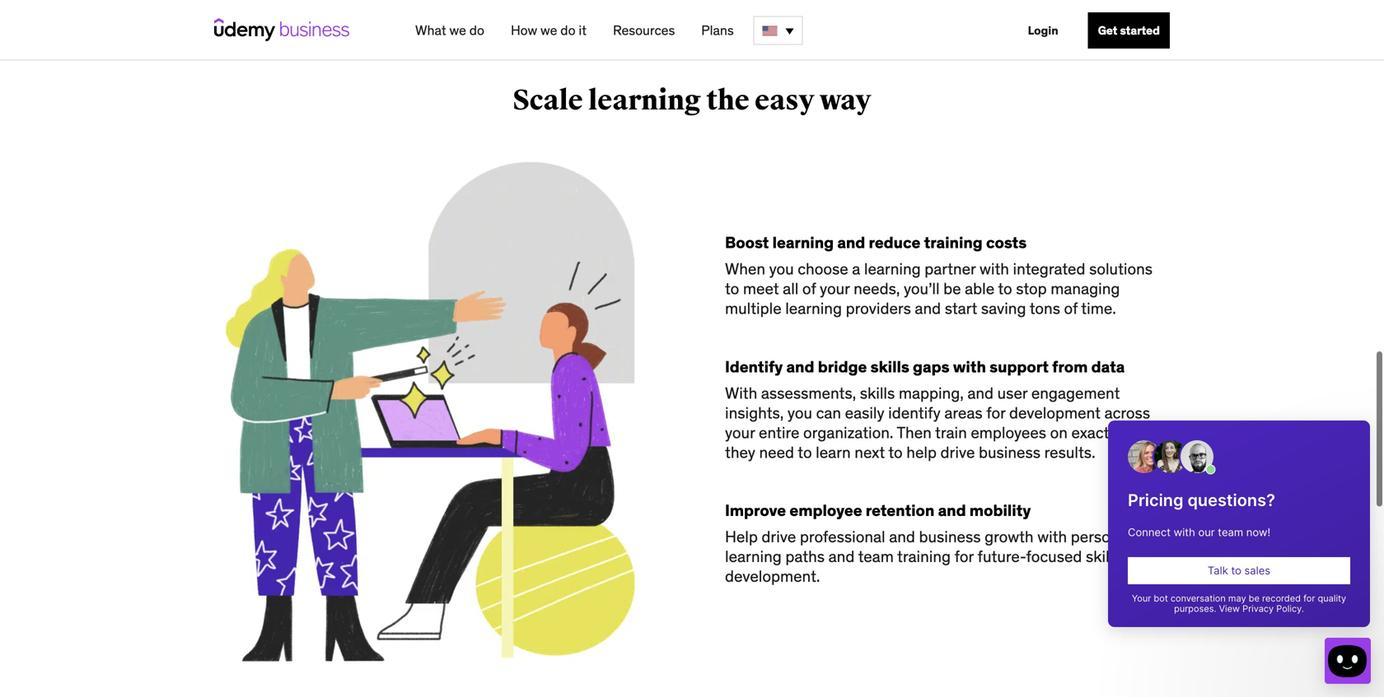 Task type: vqa. For each thing, say whether or not it's contained in the screenshot.
top COURSES
no



Task type: locate. For each thing, give the bounding box(es) containing it.
needs,
[[854, 279, 900, 299]]

from
[[1052, 357, 1088, 377]]

of right all
[[803, 279, 816, 299]]

entire
[[759, 423, 800, 443]]

scale
[[513, 84, 583, 118]]

with right gaps
[[953, 357, 986, 377]]

with
[[725, 383, 758, 403]]

your left the entire at the bottom of the page
[[725, 423, 755, 443]]

you right when
[[769, 259, 794, 279]]

retention
[[866, 501, 935, 521]]

2 vertical spatial skills
[[1086, 547, 1121, 567]]

you left can
[[788, 403, 812, 423]]

saving
[[981, 299, 1026, 318]]

we right what
[[449, 22, 466, 39]]

with inside identify and bridge skills gaps with support from data with assessments, skills mapping, and user engagement insights, you can easily identify areas for development across your entire organization. then train employees on exactly what they need to learn next to help drive business results.
[[953, 357, 986, 377]]

1 vertical spatial business
[[919, 527, 981, 547]]

1 do from the left
[[469, 22, 484, 39]]

bridge
[[818, 357, 867, 377]]

managing
[[1051, 279, 1120, 299]]

train
[[935, 423, 967, 443]]

we
[[449, 22, 466, 39], [541, 22, 557, 39]]

to right "next"
[[889, 443, 903, 462]]

reduce
[[869, 233, 921, 253]]

business inside identify and bridge skills gaps with support from data with assessments, skills mapping, and user engagement insights, you can easily identify areas for development across your entire organization. then train employees on exactly what they need to learn next to help drive business results.
[[979, 443, 1041, 462]]

training inside boost learning and reduce training costs when you choose a learning partner with integrated solutions to meet all of your needs, you'll be able to stop managing multiple learning providers and start saving tons of time.
[[924, 233, 983, 253]]

skills down bridge
[[860, 383, 895, 403]]

learning down improve
[[725, 547, 782, 567]]

help
[[725, 527, 758, 547]]

we for how
[[541, 22, 557, 39]]

drive down improve
[[762, 527, 796, 547]]

personalized
[[1071, 527, 1160, 547]]

stop
[[1016, 279, 1047, 299]]

skills
[[871, 357, 910, 377], [860, 383, 895, 403], [1086, 547, 1121, 567]]

0 horizontal spatial drive
[[762, 527, 796, 547]]

next
[[855, 443, 885, 462]]

learning up choose
[[773, 233, 834, 253]]

for right areas
[[987, 403, 1006, 423]]

skills right focused
[[1086, 547, 1121, 567]]

with
[[980, 259, 1009, 279], [953, 357, 986, 377], [1038, 527, 1067, 547]]

we for what
[[449, 22, 466, 39]]

drive
[[941, 443, 975, 462], [762, 527, 796, 547]]

1 horizontal spatial your
[[820, 279, 850, 299]]

1 horizontal spatial for
[[987, 403, 1006, 423]]

of
[[803, 279, 816, 299], [1064, 299, 1078, 318]]

with down costs
[[980, 259, 1009, 279]]

1 vertical spatial drive
[[762, 527, 796, 547]]

choose
[[798, 259, 849, 279]]

insights,
[[725, 403, 784, 423]]

learn
[[816, 443, 851, 462]]

2 vertical spatial with
[[1038, 527, 1067, 547]]

you inside identify and bridge skills gaps with support from data with assessments, skills mapping, and user engagement insights, you can easily identify areas for development across your entire organization. then train employees on exactly what they need to learn next to help drive business results.
[[788, 403, 812, 423]]

do inside dropdown button
[[469, 22, 484, 39]]

help
[[907, 443, 937, 462]]

0 vertical spatial business
[[979, 443, 1041, 462]]

1 vertical spatial training
[[897, 547, 951, 567]]

1 horizontal spatial drive
[[941, 443, 975, 462]]

2 we from the left
[[541, 22, 557, 39]]

0 vertical spatial drive
[[941, 443, 975, 462]]

drive inside identify and bridge skills gaps with support from data with assessments, skills mapping, and user engagement insights, you can easily identify areas for development across your entire organization. then train employees on exactly what they need to learn next to help drive business results.
[[941, 443, 975, 462]]

all
[[783, 279, 799, 299]]

for inside identify and bridge skills gaps with support from data with assessments, skills mapping, and user engagement insights, you can easily identify areas for development across your entire organization. then train employees on exactly what they need to learn next to help drive business results.
[[987, 403, 1006, 423]]

do left it
[[561, 22, 576, 39]]

mapping,
[[899, 383, 964, 403]]

0 vertical spatial with
[[980, 259, 1009, 279]]

1 we from the left
[[449, 22, 466, 39]]

how
[[511, 22, 537, 39]]

1 vertical spatial you
[[788, 403, 812, 423]]

what
[[1125, 423, 1159, 443]]

1 vertical spatial for
[[955, 547, 974, 567]]

with right growth
[[1038, 527, 1067, 547]]

you
[[769, 259, 794, 279], [788, 403, 812, 423]]

1 horizontal spatial do
[[561, 22, 576, 39]]

0 vertical spatial your
[[820, 279, 850, 299]]

how we do it
[[511, 22, 587, 39]]

for left future- at bottom
[[955, 547, 974, 567]]

we inside dropdown button
[[449, 22, 466, 39]]

skills left gaps
[[871, 357, 910, 377]]

0 vertical spatial skills
[[871, 357, 910, 377]]

training up partner
[[924, 233, 983, 253]]

we right how
[[541, 22, 557, 39]]

business left the on
[[979, 443, 1041, 462]]

0 vertical spatial you
[[769, 259, 794, 279]]

0 vertical spatial for
[[987, 403, 1006, 423]]

your
[[820, 279, 850, 299], [725, 423, 755, 443]]

skills inside improve employee retention and mobility help drive professional and business growth with personalized learning paths and team training for future-focused skills development.
[[1086, 547, 1121, 567]]

to
[[725, 279, 739, 299], [998, 279, 1012, 299], [798, 443, 812, 462], [889, 443, 903, 462]]

login
[[1028, 23, 1059, 38]]

do for how we do it
[[561, 22, 576, 39]]

of right tons
[[1064, 299, 1078, 318]]

0 horizontal spatial your
[[725, 423, 755, 443]]

boost
[[725, 233, 769, 253]]

2 do from the left
[[561, 22, 576, 39]]

learning
[[588, 84, 701, 118], [773, 233, 834, 253], [864, 259, 921, 279], [785, 299, 842, 318], [725, 547, 782, 567]]

and
[[837, 233, 865, 253], [915, 299, 941, 318], [787, 357, 815, 377], [968, 383, 994, 403], [938, 501, 966, 521], [889, 527, 915, 547], [829, 547, 855, 567]]

training
[[924, 233, 983, 253], [897, 547, 951, 567]]

learning inside improve employee retention and mobility help drive professional and business growth with personalized learning paths and team training for future-focused skills development.
[[725, 547, 782, 567]]

to right able at the right of the page
[[998, 279, 1012, 299]]

1 vertical spatial with
[[953, 357, 986, 377]]

able
[[965, 279, 995, 299]]

do
[[469, 22, 484, 39], [561, 22, 576, 39]]

then
[[897, 423, 932, 443]]

0 horizontal spatial we
[[449, 22, 466, 39]]

integrated
[[1013, 259, 1086, 279]]

0 horizontal spatial for
[[955, 547, 974, 567]]

0 vertical spatial training
[[924, 233, 983, 253]]

do inside popup button
[[561, 22, 576, 39]]

do right what
[[469, 22, 484, 39]]

training right team
[[897, 547, 951, 567]]

1 vertical spatial your
[[725, 423, 755, 443]]

get started
[[1098, 23, 1160, 38]]

plans
[[701, 22, 734, 39]]

meet
[[743, 279, 779, 299]]

you inside boost learning and reduce training costs when you choose a learning partner with integrated solutions to meet all of your needs, you'll be able to stop managing multiple learning providers and start saving tons of time.
[[769, 259, 794, 279]]

for
[[987, 403, 1006, 423], [955, 547, 974, 567]]

data
[[1092, 357, 1125, 377]]

to left the meet
[[725, 279, 739, 299]]

your left the a
[[820, 279, 850, 299]]

we inside popup button
[[541, 22, 557, 39]]

and up assessments, in the bottom of the page
[[787, 357, 815, 377]]

and up the a
[[837, 233, 865, 253]]

identify and bridge skills gaps with support from data with assessments, skills mapping, and user engagement insights, you can easily identify areas for development across your entire organization. then train employees on exactly what they need to learn next to help drive business results.
[[725, 357, 1159, 462]]

identify
[[725, 357, 783, 377]]

drive right help
[[941, 443, 975, 462]]

1 horizontal spatial we
[[541, 22, 557, 39]]

what we do button
[[409, 16, 491, 45]]

and left user
[[968, 383, 994, 403]]

0 horizontal spatial do
[[469, 22, 484, 39]]

drive inside improve employee retention and mobility help drive professional and business growth with personalized learning paths and team training for future-focused skills development.
[[762, 527, 796, 547]]

business down "retention"
[[919, 527, 981, 547]]

resources button
[[606, 16, 682, 45]]

1 horizontal spatial of
[[1064, 299, 1078, 318]]



Task type: describe. For each thing, give the bounding box(es) containing it.
what
[[415, 22, 446, 39]]

assessments,
[[761, 383, 856, 403]]

need
[[759, 443, 794, 462]]

it
[[579, 22, 587, 39]]

get
[[1098, 23, 1118, 38]]

business inside improve employee retention and mobility help drive professional and business growth with personalized learning paths and team training for future-focused skills development.
[[919, 527, 981, 547]]

they
[[725, 443, 756, 462]]

be
[[944, 279, 961, 299]]

to right need
[[798, 443, 812, 462]]

way
[[820, 84, 871, 118]]

learning down reduce
[[864, 259, 921, 279]]

costs
[[986, 233, 1027, 253]]

your inside identify and bridge skills gaps with support from data with assessments, skills mapping, and user engagement insights, you can easily identify areas for development across your entire organization. then train employees on exactly what they need to learn next to help drive business results.
[[725, 423, 755, 443]]

started
[[1120, 23, 1160, 38]]

and left mobility
[[938, 501, 966, 521]]

easily
[[845, 403, 885, 423]]

plans button
[[695, 16, 741, 45]]

engagement
[[1032, 383, 1120, 403]]

a
[[852, 259, 861, 279]]

growth
[[985, 527, 1034, 547]]

you'll
[[904, 279, 940, 299]]

the
[[707, 84, 750, 118]]

udemy business image
[[214, 18, 349, 41]]

multiple
[[725, 299, 782, 318]]

do for what we do
[[469, 22, 484, 39]]

and down "retention"
[[889, 527, 915, 547]]

menu navigation
[[402, 0, 1170, 61]]

and left team
[[829, 547, 855, 567]]

with inside improve employee retention and mobility help drive professional and business growth with personalized learning paths and team training for future-focused skills development.
[[1038, 527, 1067, 547]]

scale learning the easy way
[[513, 84, 871, 118]]

improve employee retention and mobility help drive professional and business growth with personalized learning paths and team training for future-focused skills development.
[[725, 501, 1160, 587]]

gaps
[[913, 357, 950, 377]]

development
[[1009, 403, 1101, 423]]

on
[[1050, 423, 1068, 443]]

with inside boost learning and reduce training costs when you choose a learning partner with integrated solutions to meet all of your needs, you'll be able to stop managing multiple learning providers and start saving tons of time.
[[980, 259, 1009, 279]]

team
[[858, 547, 894, 567]]

get started link
[[1088, 12, 1170, 49]]

1 vertical spatial skills
[[860, 383, 895, 403]]

providers
[[846, 299, 911, 318]]

tons
[[1030, 299, 1060, 318]]

learning down choose
[[785, 299, 842, 318]]

future-
[[978, 547, 1026, 567]]

organization.
[[803, 423, 894, 443]]

when
[[725, 259, 766, 279]]

across
[[1105, 403, 1150, 423]]

what we do
[[415, 22, 484, 39]]

how we do it button
[[504, 16, 593, 45]]

development.
[[725, 567, 820, 587]]

user
[[998, 383, 1028, 403]]

focused
[[1026, 547, 1082, 567]]

support
[[990, 357, 1049, 377]]

areas
[[945, 403, 983, 423]]

training inside improve employee retention and mobility help drive professional and business growth with personalized learning paths and team training for future-focused skills development.
[[897, 547, 951, 567]]

easy
[[755, 84, 815, 118]]

solutions
[[1089, 259, 1153, 279]]

time.
[[1081, 299, 1116, 318]]

for inside improve employee retention and mobility help drive professional and business growth with personalized learning paths and team training for future-focused skills development.
[[955, 547, 974, 567]]

employee
[[790, 501, 862, 521]]

paths
[[786, 547, 825, 567]]

identify
[[888, 403, 941, 423]]

your inside boost learning and reduce training costs when you choose a learning partner with integrated solutions to meet all of your needs, you'll be able to stop managing multiple learning providers and start saving tons of time.
[[820, 279, 850, 299]]

partner
[[925, 259, 976, 279]]

mobility
[[970, 501, 1031, 521]]

improve
[[725, 501, 786, 521]]

employees
[[971, 423, 1047, 443]]

learning down resources dropdown button
[[588, 84, 701, 118]]

login button
[[1018, 12, 1069, 49]]

professional
[[800, 527, 886, 547]]

resources
[[613, 22, 675, 39]]

0 horizontal spatial of
[[803, 279, 816, 299]]

results.
[[1045, 443, 1096, 462]]

start
[[945, 299, 978, 318]]

and left be
[[915, 299, 941, 318]]

exactly
[[1072, 423, 1121, 443]]

boost learning and reduce training costs when you choose a learning partner with integrated solutions to meet all of your needs, you'll be able to stop managing multiple learning providers and start saving tons of time.
[[725, 233, 1153, 318]]

can
[[816, 403, 841, 423]]



